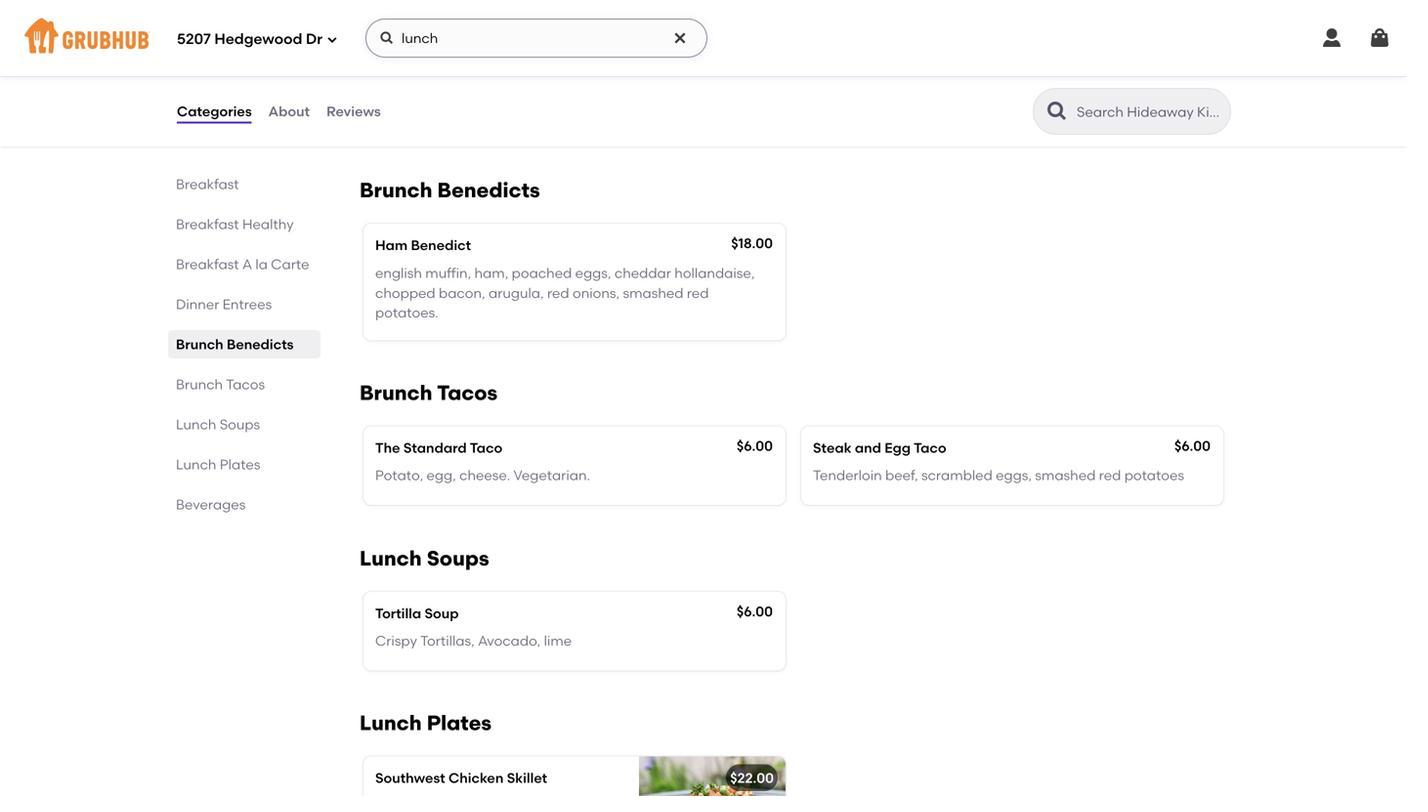 Task type: vqa. For each thing, say whether or not it's contained in the screenshot.
the 4.5 (259) to the top
no



Task type: locate. For each thing, give the bounding box(es) containing it.
tenderized
[[405, 51, 475, 67]]

search icon image
[[1046, 100, 1069, 123]]

breakfast up "breakfast healthy"
[[176, 176, 239, 193]]

tacos
[[226, 376, 265, 393], [437, 381, 498, 405]]

rice,
[[854, 110, 883, 127]]

1 vertical spatial southwest chicken skillet image
[[639, 757, 786, 797]]

lunch plates up southwest
[[360, 711, 492, 736]]

benedicts inside tab
[[227, 336, 294, 353]]

crispy
[[375, 633, 417, 650]]

skillet
[[507, 770, 547, 787]]

5207 hedgewood dr
[[177, 30, 323, 48]]

brunch tacos up lunch soups tab
[[176, 376, 265, 393]]

main navigation navigation
[[0, 0, 1408, 76]]

brunch tacos
[[176, 376, 265, 393], [360, 381, 498, 405]]

2 horizontal spatial svg image
[[1321, 26, 1344, 50]]

brunch up the the
[[360, 381, 432, 405]]

0 vertical spatial soups
[[220, 416, 260, 433]]

1 horizontal spatial smashed
[[1035, 467, 1096, 484]]

breakfast for breakfast
[[176, 176, 239, 193]]

lunch plates
[[176, 456, 260, 473], [360, 711, 492, 736]]

entrees
[[223, 296, 272, 313]]

beef,
[[886, 467, 918, 484]]

cheddar up 'onions,' on the left top of page
[[615, 265, 671, 282]]

tacos up the standard taco
[[437, 381, 498, 405]]

plates
[[220, 456, 260, 473], [427, 711, 492, 736]]

lunch soups down "brunch tacos" tab
[[176, 416, 260, 433]]

0 vertical spatial cheddar
[[906, 71, 962, 87]]

1 vertical spatial steak
[[813, 440, 852, 456]]

5207
[[177, 30, 211, 48]]

1 horizontal spatial red
[[687, 285, 709, 301]]

benedicts down entrees
[[227, 336, 294, 353]]

soups
[[220, 416, 260, 433], [427, 546, 489, 571]]

0 horizontal spatial southwest chicken skillet image
[[639, 757, 786, 797]]

0 horizontal spatial red
[[547, 285, 569, 301]]

scrambled
[[922, 467, 993, 484]]

seasonal
[[555, 51, 614, 67]]

brunch benedicts up the benedict
[[360, 178, 540, 203]]

1 horizontal spatial lunch plates
[[360, 711, 492, 736]]

3 breakfast from the top
[[176, 256, 239, 273]]

tortilla soup
[[375, 605, 459, 622]]

1 breakfast from the top
[[176, 176, 239, 193]]

breakfast
[[176, 176, 239, 193], [176, 216, 239, 233], [176, 256, 239, 273]]

reviews button
[[326, 76, 382, 147]]

breast,
[[912, 51, 959, 67]]

lunch up southwest
[[360, 711, 422, 736]]

1 vertical spatial benedicts
[[227, 336, 294, 353]]

eggs, up 'onions,' on the left top of page
[[575, 265, 611, 282]]

taco
[[470, 440, 503, 456], [914, 440, 947, 456]]

0 horizontal spatial benedicts
[[227, 336, 294, 353]]

1 horizontal spatial svg image
[[673, 30, 688, 46]]

1 horizontal spatial eggs,
[[996, 467, 1032, 484]]

brunch benedicts tab
[[176, 334, 313, 355]]

0 vertical spatial steak
[[470, 23, 509, 40]]

1 horizontal spatial tacos
[[437, 381, 498, 405]]

0 horizontal spatial brunch tacos
[[176, 376, 265, 393]]

steak up tenderloin
[[813, 440, 852, 456]]

1 vertical spatial breakfast
[[176, 216, 239, 233]]

gravy
[[508, 71, 545, 87]]

red down poached at the left top of page
[[547, 285, 569, 301]]

breakfast healthy
[[176, 216, 294, 233]]

1 horizontal spatial taco
[[914, 440, 947, 456]]

brunch benedicts
[[360, 178, 540, 203], [176, 336, 294, 353]]

brunch tacos inside tab
[[176, 376, 265, 393]]

0 horizontal spatial tacos
[[226, 376, 265, 393]]

cheddar
[[906, 71, 962, 87], [615, 265, 671, 282]]

0 vertical spatial smashed
[[623, 285, 684, 301]]

0 horizontal spatial brunch benedicts
[[176, 336, 294, 353]]

breakfast up breakfast a la carte
[[176, 216, 239, 233]]

tenderloin
[[813, 467, 882, 484]]

svg image
[[1368, 26, 1392, 50], [379, 30, 395, 46]]

dressing,
[[855, 91, 915, 107]]

eggs, right scrambled
[[996, 467, 1032, 484]]

1 horizontal spatial lunch soups
[[360, 546, 489, 571]]

crispy tortillas, avocado, lime
[[375, 633, 572, 650]]

1 horizontal spatial steak
[[813, 440, 852, 456]]

lunch
[[176, 416, 216, 433], [176, 456, 216, 473], [360, 546, 422, 571], [360, 711, 422, 736]]

2 vertical spatial breakfast
[[176, 256, 239, 273]]

southwest chicken skillet image for southwest chicken skillet
[[639, 757, 786, 797]]

benedicts
[[437, 178, 540, 203], [227, 336, 294, 353]]

breakfast tab
[[176, 174, 313, 195]]

0 vertical spatial eggs,
[[575, 265, 611, 282]]

plates inside tab
[[220, 456, 260, 473]]

1 vertical spatial eggs,
[[996, 467, 1032, 484]]

soups up the soup
[[427, 546, 489, 571]]

brunch tacos up standard
[[360, 381, 498, 405]]

healthy
[[242, 216, 294, 233]]

1 horizontal spatial brunch benedicts
[[360, 178, 540, 203]]

1 horizontal spatial soups
[[427, 546, 489, 571]]

0 horizontal spatial cheddar
[[615, 265, 671, 282]]

0 horizontal spatial taco
[[470, 440, 503, 456]]

southwest
[[375, 770, 445, 787]]

2 taco from the left
[[914, 440, 947, 456]]

$18.00
[[731, 235, 773, 252]]

dinner entrees
[[176, 296, 272, 313]]

0 horizontal spatial svg image
[[326, 34, 338, 45]]

reviews
[[327, 103, 381, 120]]

plates up 'southwest chicken skillet'
[[427, 711, 492, 736]]

0 vertical spatial lunch plates
[[176, 456, 260, 473]]

southwest chicken skillet image
[[1077, 10, 1224, 137], [639, 757, 786, 797]]

plates down lunch soups tab
[[220, 456, 260, 473]]

taco up cheese.
[[470, 440, 503, 456]]

taco right 'egg'
[[914, 440, 947, 456]]

cheddar inside grilled chicken breast, tortilla strips, pico de gallo,  cheddar jack cheese, ranch dressing,  black bean & corn salsa, rice, avocado
[[906, 71, 962, 87]]

1 vertical spatial brunch benedicts
[[176, 336, 294, 353]]

eggs,
[[575, 265, 611, 282], [996, 467, 1032, 484]]

svg image
[[1321, 26, 1344, 50], [673, 30, 688, 46], [326, 34, 338, 45]]

red
[[547, 285, 569, 301], [687, 285, 709, 301], [1099, 467, 1121, 484]]

red down the hollandaise, on the top
[[687, 285, 709, 301]]

lunch down "brunch tacos" tab
[[176, 416, 216, 433]]

smashed right 'onions,' on the left top of page
[[623, 285, 684, 301]]

lunch inside tab
[[176, 456, 216, 473]]

0 vertical spatial benedicts
[[437, 178, 540, 203]]

0 vertical spatial plates
[[220, 456, 260, 473]]

$6.00 for crispy tortillas, avocado, lime
[[737, 603, 773, 620]]

categories button
[[176, 76, 253, 147]]

brunch benedicts down dinner entrees tab
[[176, 336, 294, 353]]

steak up beef
[[470, 23, 509, 40]]

breakfast for breakfast a la carte
[[176, 256, 239, 273]]

eggs, inside english muffin, ham, poached eggs, cheddar hollandaise, chopped bacon, arugula, red onions, smashed red potatoes.
[[575, 265, 611, 282]]

1 horizontal spatial brunch tacos
[[360, 381, 498, 405]]

tenderloin beef, scrambled eggs, smashed red potatoes
[[813, 467, 1185, 484]]

brunch down dinner
[[176, 336, 224, 353]]

0 horizontal spatial soups
[[220, 416, 260, 433]]

salsa,
[[813, 110, 851, 127]]

red left potatoes
[[1099, 467, 1121, 484]]

$6.00
[[737, 438, 773, 454], [1175, 438, 1211, 454], [737, 603, 773, 620]]

0 horizontal spatial lunch plates
[[176, 456, 260, 473]]

bacon,
[[439, 285, 485, 301]]

0 horizontal spatial eggs,
[[575, 265, 611, 282]]

2 breakfast from the top
[[176, 216, 239, 233]]

1 vertical spatial smashed
[[1035, 467, 1096, 484]]

tacos up lunch soups tab
[[226, 376, 265, 393]]

0 horizontal spatial lunch soups
[[176, 416, 260, 433]]

brunch
[[360, 178, 432, 203], [176, 336, 224, 353], [176, 376, 223, 393], [360, 381, 432, 405]]

lunch inside tab
[[176, 416, 216, 433]]

breakfast left a
[[176, 256, 239, 273]]

strips,
[[1008, 51, 1047, 67]]

1 vertical spatial soups
[[427, 546, 489, 571]]

black
[[918, 91, 954, 107]]

Search Hideaway Kitchen & Bar search field
[[1075, 103, 1225, 121]]

lunch plates up beverages
[[176, 456, 260, 473]]

lunch soups
[[176, 416, 260, 433], [360, 546, 489, 571]]

$22.00
[[730, 770, 774, 787]]

mashed
[[697, 51, 751, 67]]

Search for food, convenience, alcohol... search field
[[366, 19, 708, 58]]

breakfast a la carte tab
[[176, 254, 313, 275]]

0 vertical spatial breakfast
[[176, 176, 239, 193]]

0 vertical spatial lunch soups
[[176, 416, 260, 433]]

about button
[[267, 76, 311, 147]]

0 horizontal spatial smashed
[[623, 285, 684, 301]]

lunch soups up "tortilla soup"
[[360, 546, 489, 571]]

avocado
[[886, 110, 945, 127]]

0 vertical spatial southwest chicken skillet image
[[1077, 10, 1224, 137]]

onions,
[[573, 285, 620, 301]]

egg,
[[427, 467, 456, 484]]

1 vertical spatial cheddar
[[615, 265, 671, 282]]

soups down "brunch tacos" tab
[[220, 416, 260, 433]]

lunch up beverages
[[176, 456, 216, 473]]

1 horizontal spatial cheddar
[[906, 71, 962, 87]]

breakfast for breakfast healthy
[[176, 216, 239, 233]]

$6.00 for potato, egg, cheese. vegetarian.
[[737, 438, 773, 454]]

benedicts up the benedict
[[437, 178, 540, 203]]

lunch plates tab
[[176, 455, 313, 475]]

smashed left potatoes
[[1035, 467, 1096, 484]]

8
[[375, 51, 383, 67]]

cheddar inside english muffin, ham, poached eggs, cheddar hollandaise, chopped bacon, arugula, red onions, smashed red potatoes.
[[615, 265, 671, 282]]

1 horizontal spatial southwest chicken skillet image
[[1077, 10, 1224, 137]]

1 vertical spatial lunch soups
[[360, 546, 489, 571]]

1 horizontal spatial plates
[[427, 711, 492, 736]]

cheddar down the breast,
[[906, 71, 962, 87]]

0 horizontal spatial plates
[[220, 456, 260, 473]]

2 horizontal spatial red
[[1099, 467, 1121, 484]]



Task type: describe. For each thing, give the bounding box(es) containing it.
steak and egg taco
[[813, 440, 947, 456]]

tacos inside tab
[[226, 376, 265, 393]]

chicken
[[858, 51, 909, 67]]

ham
[[375, 237, 408, 254]]

1 horizontal spatial svg image
[[1368, 26, 1392, 50]]

dr
[[306, 30, 323, 48]]

soup
[[425, 605, 459, 622]]

beverages tab
[[176, 495, 313, 515]]

english
[[375, 265, 422, 282]]

egg
[[885, 440, 911, 456]]

southwest chicken skillet image for grilled chicken breast, tortilla strips, pico de gallo,  cheddar jack cheese, ranch dressing,  black bean & corn salsa, rice, avocado
[[1077, 10, 1224, 137]]

smashed inside english muffin, ham, poached eggs, cheddar hollandaise, chopped bacon, arugula, red onions, smashed red potatoes.
[[623, 285, 684, 301]]

ham benedict
[[375, 237, 471, 254]]

lunch soups inside tab
[[176, 416, 260, 433]]

tortilla
[[962, 51, 1005, 67]]

potatoes
[[1125, 467, 1185, 484]]

a
[[242, 256, 252, 273]]

rosemary
[[442, 71, 505, 87]]

brunch benedicts inside tab
[[176, 336, 294, 353]]

muffin,
[[425, 265, 471, 282]]

potato,
[[375, 467, 423, 484]]

brunch up ham
[[360, 178, 432, 203]]

english muffin, ham, poached eggs, cheddar hollandaise, chopped bacon, arugula, red onions, smashed red potatoes.
[[375, 265, 755, 321]]

bean
[[958, 91, 992, 107]]

the standard taco
[[375, 440, 503, 456]]

country fried steak
[[375, 23, 509, 40]]

tortilla
[[375, 605, 421, 622]]

arugula,
[[489, 285, 544, 301]]

1 vertical spatial lunch plates
[[360, 711, 492, 736]]

hollandaise,
[[675, 265, 755, 282]]

gallo,
[[866, 71, 902, 87]]

jack
[[966, 71, 993, 87]]

breakfast healthy tab
[[176, 214, 313, 235]]

and
[[855, 440, 882, 456]]

carte
[[271, 256, 309, 273]]

fried
[[433, 23, 467, 40]]

grilled chicken breast, tortilla strips, pico de gallo,  cheddar jack cheese, ranch dressing,  black bean & corn salsa, rice, avocado button
[[801, 10, 1224, 137]]

brunch tacos tab
[[176, 374, 313, 395]]

0 horizontal spatial steak
[[470, 23, 509, 40]]

lunch plates inside tab
[[176, 456, 260, 473]]

hedgewood
[[214, 30, 302, 48]]

corn
[[1009, 91, 1039, 107]]

vegetables,
[[617, 51, 694, 67]]

cheese,
[[997, 71, 1048, 87]]

potatoes.
[[375, 305, 439, 321]]

oz
[[387, 51, 401, 67]]

dinner entrees tab
[[176, 294, 313, 315]]

soups inside lunch soups tab
[[220, 416, 260, 433]]

1 horizontal spatial benedicts
[[437, 178, 540, 203]]

about
[[268, 103, 310, 120]]

chopped
[[375, 285, 436, 301]]

grilled chicken breast, tortilla strips, pico de gallo,  cheddar jack cheese, ranch dressing,  black bean & corn salsa, rice, avocado
[[813, 51, 1048, 127]]

standard
[[404, 440, 467, 456]]

the
[[375, 440, 400, 456]]

grilled
[[813, 51, 854, 67]]

avocado,
[[478, 633, 541, 650]]

potatoes,
[[375, 71, 439, 87]]

chicken
[[449, 770, 504, 787]]

poached
[[512, 265, 572, 282]]

steak,
[[512, 51, 551, 67]]

ham,
[[475, 265, 509, 282]]

lunch soups tab
[[176, 414, 313, 435]]

vegetarian.
[[514, 467, 590, 484]]

categories
[[177, 103, 252, 120]]

brunch up lunch soups tab
[[176, 376, 223, 393]]

ranch
[[813, 91, 852, 107]]

dinner
[[176, 296, 219, 313]]

cheese.
[[459, 467, 510, 484]]

beverages
[[176, 497, 246, 513]]

pico
[[813, 71, 842, 87]]

lunch up tortilla
[[360, 546, 422, 571]]

country
[[375, 23, 430, 40]]

breakfast a la carte
[[176, 256, 309, 273]]

la
[[255, 256, 268, 273]]

8 oz tenderized beef steak, seasonal vegetables,  mashed potatoes, rosemary gravy
[[375, 51, 751, 87]]

$6.00 for tenderloin beef, scrambled eggs, smashed red potatoes
[[1175, 438, 1211, 454]]

potato, egg, cheese. vegetarian.
[[375, 467, 590, 484]]

southwest chicken skillet
[[375, 770, 547, 787]]

benedict
[[411, 237, 471, 254]]

0 horizontal spatial svg image
[[379, 30, 395, 46]]

0 vertical spatial brunch benedicts
[[360, 178, 540, 203]]

1 vertical spatial plates
[[427, 711, 492, 736]]

tortillas,
[[420, 633, 475, 650]]

beef
[[479, 51, 509, 67]]

de
[[846, 71, 863, 87]]

&
[[996, 91, 1006, 107]]

1 taco from the left
[[470, 440, 503, 456]]

lime
[[544, 633, 572, 650]]



